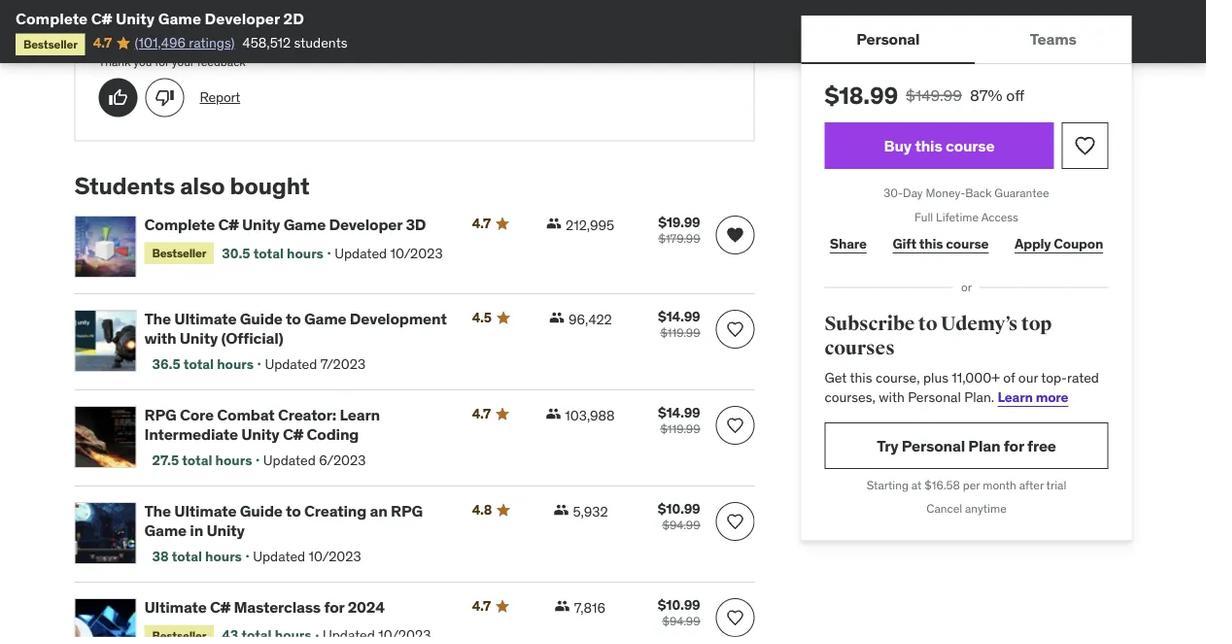 Task type: locate. For each thing, give the bounding box(es) containing it.
wishlist image for ultimate c# masterclass for 2024
[[726, 609, 745, 628]]

developer for 2d
[[205, 8, 280, 28]]

0 vertical spatial wishlist image
[[726, 226, 745, 245]]

ultimate down the 38
[[144, 598, 207, 618]]

0 vertical spatial with
[[144, 328, 176, 348]]

course inside buy this course button
[[946, 136, 995, 155]]

rpg
[[144, 406, 177, 426], [391, 502, 423, 522]]

0 vertical spatial the
[[144, 309, 171, 329]]

in
[[190, 521, 203, 541]]

courses
[[825, 337, 895, 361]]

1 vertical spatial bestseller
[[152, 245, 206, 260]]

0 vertical spatial bestseller
[[23, 36, 78, 51]]

0 vertical spatial $14.99 $119.99
[[658, 308, 701, 341]]

4.7 down 4.8
[[472, 598, 491, 616]]

updated down "rpg core combat creator: learn intermediate unity c# coding" link
[[263, 452, 316, 470]]

1 $119.99 from the top
[[661, 326, 701, 341]]

to left creating
[[286, 502, 301, 522]]

$10.99 right '7,816'
[[658, 597, 701, 615]]

$14.99 for the ultimate guide to game development with unity (official)
[[658, 308, 701, 326]]

0 vertical spatial $94.99
[[663, 518, 701, 534]]

c# up thank
[[91, 8, 112, 28]]

c# up 30.5
[[218, 215, 239, 235]]

game up (101,496 ratings)
[[158, 8, 201, 28]]

1 guide from the top
[[240, 309, 283, 329]]

0 vertical spatial $10.99
[[658, 501, 701, 518]]

this inside "get this course, plus 11,000+ of our top-rated courses, with personal plan."
[[850, 370, 873, 387]]

guide right in at the left of the page
[[240, 502, 283, 522]]

course up back
[[946, 136, 995, 155]]

month
[[983, 478, 1017, 493]]

for left 'free' at bottom right
[[1004, 436, 1025, 456]]

ultimate inside the ultimate guide to creating an rpg game in unity
[[174, 502, 237, 522]]

with up the 36.5
[[144, 328, 176, 348]]

(101,496
[[135, 34, 186, 51]]

this right the "buy"
[[915, 136, 943, 155]]

$10.99
[[658, 501, 701, 518], [658, 597, 701, 615]]

$14.99 right 103,988
[[658, 405, 701, 422]]

c# down 38 total hours at the bottom
[[210, 598, 231, 618]]

1 vertical spatial $10.99
[[658, 597, 701, 615]]

ultimate inside the ultimate guide to game development with unity (official)
[[174, 309, 237, 329]]

unity inside the ultimate guide to creating an rpg game in unity
[[207, 521, 245, 541]]

0 horizontal spatial complete
[[16, 8, 88, 28]]

0 vertical spatial $119.99
[[661, 326, 701, 341]]

personal up $18.99
[[857, 29, 920, 49]]

apply coupon
[[1015, 236, 1104, 253]]

developer up "458,512"
[[205, 8, 280, 28]]

1 vertical spatial this
[[920, 236, 944, 253]]

courses,
[[825, 389, 876, 406]]

$119.99 for the ultimate guide to game development with unity (official)
[[661, 326, 701, 341]]

game up updated 7/2023
[[304, 309, 347, 329]]

2 vertical spatial personal
[[902, 436, 966, 456]]

try personal plan for free
[[877, 436, 1057, 456]]

of
[[1004, 370, 1016, 387]]

updated 7/2023
[[265, 356, 366, 373]]

developer left 3d
[[329, 215, 403, 235]]

1 vertical spatial $14.99 $119.99
[[658, 405, 701, 437]]

tab list
[[802, 16, 1132, 64]]

0 vertical spatial personal
[[857, 29, 920, 49]]

$10.99 for the ultimate guide to creating an rpg game in unity
[[658, 501, 701, 518]]

personal
[[857, 29, 920, 49], [908, 389, 962, 406], [902, 436, 966, 456]]

updated 6/2023
[[263, 452, 366, 470]]

1 $10.99 $94.99 from the top
[[658, 501, 701, 534]]

0 horizontal spatial with
[[144, 328, 176, 348]]

complete c# unity game developer 3d
[[144, 215, 426, 235]]

$10.99 right 5,932
[[658, 501, 701, 518]]

teams button
[[975, 16, 1132, 62]]

this up courses,
[[850, 370, 873, 387]]

2 guide from the top
[[240, 502, 283, 522]]

guide inside the ultimate guide to game development with unity (official)
[[240, 309, 283, 329]]

0 vertical spatial complete
[[16, 8, 88, 28]]

1 wishlist image from the top
[[726, 226, 745, 245]]

to inside the ultimate guide to game development with unity (official)
[[286, 309, 301, 329]]

$14.99 $119.99 down $179.99
[[658, 308, 701, 341]]

to for rpg
[[286, 502, 301, 522]]

the inside the ultimate guide to creating an rpg game in unity
[[144, 502, 171, 522]]

1 $14.99 from the top
[[658, 308, 701, 326]]

1 horizontal spatial 10/2023
[[391, 244, 443, 262]]

xsmall image for rpg core combat creator: learn intermediate unity c# coding
[[546, 407, 561, 422]]

0 vertical spatial guide
[[240, 309, 283, 329]]

4.7 down 4.5
[[472, 406, 491, 423]]

10/2023 down creating
[[309, 548, 361, 566]]

game inside the ultimate guide to game development with unity (official)
[[304, 309, 347, 329]]

the inside the ultimate guide to game development with unity (official)
[[144, 309, 171, 329]]

0 vertical spatial updated 10/2023
[[335, 244, 443, 262]]

unity up "36.5 total hours"
[[180, 328, 218, 348]]

$14.99 $119.99 right 103,988
[[658, 405, 701, 437]]

1 horizontal spatial complete
[[144, 215, 215, 235]]

udemy's
[[941, 312, 1018, 336]]

$14.99 down $179.99
[[658, 308, 701, 326]]

$179.99
[[659, 232, 701, 247]]

the for the ultimate guide to creating an rpg game in unity
[[144, 502, 171, 522]]

for left 2024 on the left bottom
[[324, 598, 345, 618]]

0 horizontal spatial learn
[[340, 406, 380, 426]]

the left in at the left of the page
[[144, 502, 171, 522]]

0 vertical spatial 10/2023
[[391, 244, 443, 262]]

ultimate up 38 total hours at the bottom
[[174, 502, 237, 522]]

0 horizontal spatial for
[[155, 55, 169, 70]]

updated down the ultimate guide to creating an rpg game in unity
[[253, 548, 306, 566]]

c# for ultimate c# masterclass for 2024
[[210, 598, 231, 618]]

unity up updated 6/2023
[[241, 424, 280, 444]]

unity right in at the left of the page
[[207, 521, 245, 541]]

to right (official)
[[286, 309, 301, 329]]

creating
[[304, 502, 367, 522]]

1 horizontal spatial rpg
[[391, 502, 423, 522]]

day
[[903, 185, 923, 200]]

1 the from the top
[[144, 309, 171, 329]]

with inside the ultimate guide to game development with unity (official)
[[144, 328, 176, 348]]

1 horizontal spatial with
[[879, 389, 905, 406]]

ratings)
[[189, 34, 235, 51]]

total down intermediate
[[182, 452, 212, 470]]

0 horizontal spatial 10/2023
[[309, 548, 361, 566]]

1 vertical spatial 10/2023
[[309, 548, 361, 566]]

combat
[[217, 406, 275, 426]]

teams
[[1031, 29, 1077, 49]]

5,932
[[573, 503, 608, 521]]

rpg core combat creator: learn intermediate unity c# coding
[[144, 406, 380, 444]]

updated down the ultimate guide to game development with unity (official) on the left
[[265, 356, 317, 373]]

1 vertical spatial $119.99
[[661, 422, 701, 437]]

wishlist image
[[1074, 134, 1097, 158], [726, 320, 745, 340], [726, 513, 745, 532], [726, 609, 745, 628]]

game
[[158, 8, 201, 28], [284, 215, 326, 235], [304, 309, 347, 329], [144, 521, 187, 541]]

$14.99 $119.99 for the ultimate guide to game development with unity (official)
[[658, 308, 701, 341]]

rpg left the core on the bottom left
[[144, 406, 177, 426]]

c# for complete c# unity game developer 2d
[[91, 8, 112, 28]]

2024
[[348, 598, 385, 618]]

0 vertical spatial ultimate
[[174, 309, 237, 329]]

$119.99 right 103,988
[[661, 422, 701, 437]]

1 vertical spatial the
[[144, 502, 171, 522]]

xsmall image left 5,932
[[554, 503, 569, 518]]

xsmall image left 96,422
[[549, 310, 565, 326]]

wishlist image
[[726, 226, 745, 245], [726, 416, 745, 436]]

total right 30.5
[[254, 244, 284, 262]]

for inside 'link'
[[1004, 436, 1025, 456]]

0 vertical spatial this
[[915, 136, 943, 155]]

2 $119.99 from the top
[[661, 422, 701, 437]]

back
[[966, 185, 992, 200]]

for for try personal plan for free
[[1004, 436, 1025, 456]]

1 vertical spatial for
[[1004, 436, 1025, 456]]

2 $14.99 from the top
[[658, 405, 701, 422]]

1 horizontal spatial bestseller
[[152, 245, 206, 260]]

full
[[915, 209, 934, 224]]

this for buy
[[915, 136, 943, 155]]

c# up updated 6/2023
[[283, 424, 304, 444]]

0 vertical spatial developer
[[205, 8, 280, 28]]

guide
[[240, 309, 283, 329], [240, 502, 283, 522]]

apply
[[1015, 236, 1052, 253]]

2 wishlist image from the top
[[726, 416, 745, 436]]

try
[[877, 436, 899, 456]]

1 vertical spatial developer
[[329, 215, 403, 235]]

xsmall image left 103,988
[[546, 407, 561, 422]]

$10.99 for ultimate c# masterclass for 2024
[[658, 597, 701, 615]]

2 vertical spatial for
[[324, 598, 345, 618]]

hours down (official)
[[217, 356, 254, 373]]

the up the 36.5
[[144, 309, 171, 329]]

total right the 38
[[172, 548, 202, 566]]

$94.99 for the ultimate guide to creating an rpg game in unity
[[663, 518, 701, 534]]

0 horizontal spatial bestseller
[[23, 36, 78, 51]]

30.5
[[222, 244, 250, 262]]

to
[[286, 309, 301, 329], [919, 312, 938, 336], [286, 502, 301, 522]]

(101,496 ratings)
[[135, 34, 235, 51]]

developer
[[205, 8, 280, 28], [329, 215, 403, 235]]

0 vertical spatial rpg
[[144, 406, 177, 426]]

rpg right an
[[391, 502, 423, 522]]

212,995
[[566, 217, 615, 234]]

1 vertical spatial complete
[[144, 215, 215, 235]]

complete for complete c# unity game developer 3d
[[144, 215, 215, 235]]

(official)
[[221, 328, 284, 348]]

$94.99 for ultimate c# masterclass for 2024
[[663, 615, 701, 630]]

1 vertical spatial rpg
[[391, 502, 423, 522]]

$14.99
[[658, 308, 701, 326], [658, 405, 701, 422]]

$119.99
[[661, 326, 701, 341], [661, 422, 701, 437]]

1 $14.99 $119.99 from the top
[[658, 308, 701, 341]]

1 vertical spatial $94.99
[[663, 615, 701, 630]]

4.7 for complete c# unity game developer 3d
[[472, 215, 491, 233]]

course down 'lifetime'
[[947, 236, 989, 253]]

$10.99 $94.99 right '7,816'
[[658, 597, 701, 630]]

wishlist image for rpg core combat creator: learn intermediate unity c# coding
[[726, 416, 745, 436]]

$10.99 $94.99
[[658, 501, 701, 534], [658, 597, 701, 630]]

ultimate
[[174, 309, 237, 329], [174, 502, 237, 522], [144, 598, 207, 618]]

1 horizontal spatial developer
[[329, 215, 403, 235]]

xsmall image left '7,816'
[[555, 599, 571, 615]]

learn down of in the right bottom of the page
[[998, 389, 1033, 406]]

$10.99 $94.99 for the ultimate guide to creating an rpg game in unity
[[658, 501, 701, 534]]

ultimate up "36.5 total hours"
[[174, 309, 237, 329]]

get this course, plus 11,000+ of our top-rated courses, with personal plan.
[[825, 370, 1100, 406]]

guide down 30.5 total hours
[[240, 309, 283, 329]]

1 vertical spatial guide
[[240, 502, 283, 522]]

development
[[350, 309, 447, 329]]

hours down rpg core combat creator: learn intermediate unity c# coding
[[215, 452, 252, 470]]

hours right the 38
[[205, 548, 242, 566]]

1 vertical spatial $10.99 $94.99
[[658, 597, 701, 630]]

your
[[172, 55, 194, 70]]

$18.99
[[825, 81, 899, 110]]

10/2023 down 3d
[[391, 244, 443, 262]]

10/2023 for 38 total hours
[[309, 548, 361, 566]]

c#
[[91, 8, 112, 28], [218, 215, 239, 235], [283, 424, 304, 444], [210, 598, 231, 618]]

$149.99
[[906, 85, 963, 105]]

2 $10.99 $94.99 from the top
[[658, 597, 701, 630]]

top
[[1022, 312, 1052, 336]]

report button
[[200, 88, 240, 107]]

2 vertical spatial this
[[850, 370, 873, 387]]

$94.99
[[663, 518, 701, 534], [663, 615, 701, 630]]

this
[[915, 136, 943, 155], [920, 236, 944, 253], [850, 370, 873, 387]]

total right the 36.5
[[184, 356, 214, 373]]

0 vertical spatial course
[[946, 136, 995, 155]]

for right "you" on the top of page
[[155, 55, 169, 70]]

$14.99 $119.99 for rpg core combat creator: learn intermediate unity c# coding
[[658, 405, 701, 437]]

complete c# unity game developer 3d link
[[144, 215, 449, 235]]

course inside gift this course link
[[947, 236, 989, 253]]

0 vertical spatial $10.99 $94.99
[[658, 501, 701, 534]]

buy this course
[[884, 136, 995, 155]]

4.7 right 3d
[[472, 215, 491, 233]]

2 $14.99 $119.99 from the top
[[658, 405, 701, 437]]

for
[[155, 55, 169, 70], [1004, 436, 1025, 456], [324, 598, 345, 618]]

the ultimate guide to creating an rpg game in unity
[[144, 502, 423, 541]]

1 $94.99 from the top
[[663, 518, 701, 534]]

with
[[144, 328, 176, 348], [879, 389, 905, 406]]

1 vertical spatial with
[[879, 389, 905, 406]]

2 vertical spatial ultimate
[[144, 598, 207, 618]]

complete
[[16, 8, 88, 28], [144, 215, 215, 235]]

report
[[200, 89, 240, 106]]

with down course,
[[879, 389, 905, 406]]

personal up $16.58
[[902, 436, 966, 456]]

this right gift
[[920, 236, 944, 253]]

course,
[[876, 370, 920, 387]]

feedback
[[197, 55, 246, 70]]

103,988
[[565, 407, 615, 425]]

learn up 6/2023
[[340, 406, 380, 426]]

2d
[[283, 8, 304, 28]]

this inside button
[[915, 136, 943, 155]]

top-
[[1042, 370, 1068, 387]]

bought
[[230, 171, 310, 201]]

1 vertical spatial updated 10/2023
[[253, 548, 361, 566]]

xsmall image
[[547, 216, 562, 232]]

0 horizontal spatial rpg
[[144, 406, 177, 426]]

2 horizontal spatial for
[[1004, 436, 1025, 456]]

$94.99 right 5,932
[[663, 518, 701, 534]]

$10.99 $94.99 right 5,932
[[658, 501, 701, 534]]

ultimate c# masterclass for 2024
[[144, 598, 385, 618]]

$10.99 $94.99 for ultimate c# masterclass for 2024
[[658, 597, 701, 630]]

0 horizontal spatial developer
[[205, 8, 280, 28]]

2 $94.99 from the top
[[663, 615, 701, 630]]

1 vertical spatial ultimate
[[174, 502, 237, 522]]

updated 10/2023 down the ultimate guide to creating an rpg game in unity link
[[253, 548, 361, 566]]

guide inside the ultimate guide to creating an rpg game in unity
[[240, 502, 283, 522]]

game up the 38
[[144, 521, 187, 541]]

ultimate for in
[[174, 502, 237, 522]]

4.7 up thank
[[93, 34, 112, 51]]

the ultimate guide to game development with unity (official) link
[[144, 309, 449, 348]]

1 horizontal spatial for
[[324, 598, 345, 618]]

updated 10/2023 down 3d
[[335, 244, 443, 262]]

share
[[830, 236, 867, 253]]

1 vertical spatial wishlist image
[[726, 416, 745, 436]]

1 vertical spatial $14.99
[[658, 405, 701, 422]]

bestseller
[[23, 36, 78, 51], [152, 245, 206, 260]]

11,000+
[[952, 370, 1001, 387]]

1 vertical spatial course
[[947, 236, 989, 253]]

hours for in
[[205, 548, 242, 566]]

2 $10.99 from the top
[[658, 597, 701, 615]]

1 vertical spatial personal
[[908, 389, 962, 406]]

to left udemy's
[[919, 312, 938, 336]]

xsmall image
[[549, 310, 565, 326], [546, 407, 561, 422], [554, 503, 569, 518], [555, 599, 571, 615]]

2 the from the top
[[144, 502, 171, 522]]

course for buy this course
[[946, 136, 995, 155]]

guide for creating
[[240, 502, 283, 522]]

to inside the ultimate guide to creating an rpg game in unity
[[286, 502, 301, 522]]

1 $10.99 from the top
[[658, 501, 701, 518]]

0 vertical spatial $14.99
[[658, 308, 701, 326]]

updated 10/2023 for 38 total hours
[[253, 548, 361, 566]]

$119.99 right 96,422
[[661, 326, 701, 341]]

6/2023
[[319, 452, 366, 470]]

$94.99 right '7,816'
[[663, 615, 701, 630]]

personal down plus
[[908, 389, 962, 406]]



Task type: describe. For each thing, give the bounding box(es) containing it.
an
[[370, 502, 388, 522]]

10/2023 for 30.5 total hours
[[391, 244, 443, 262]]

458,512
[[243, 34, 291, 51]]

core
[[180, 406, 214, 426]]

try personal plan for free link
[[825, 423, 1109, 470]]

trial
[[1047, 478, 1067, 493]]

the ultimate guide to game development with unity (official)
[[144, 309, 447, 348]]

to inside subscribe to udemy's top courses
[[919, 312, 938, 336]]

7,816
[[574, 600, 606, 617]]

more
[[1036, 389, 1069, 406]]

4.7 for ultimate c# masterclass for 2024
[[472, 598, 491, 616]]

total for game
[[172, 548, 202, 566]]

4.7 for rpg core combat creator: learn intermediate unity c# coding
[[472, 406, 491, 423]]

course for gift this course
[[947, 236, 989, 253]]

wishlist image for complete c# unity game developer 3d
[[726, 226, 745, 245]]

updated down complete c# unity game developer 3d link
[[335, 244, 387, 262]]

ultimate c# masterclass for 2024 link
[[144, 598, 449, 618]]

27.5 total hours
[[152, 452, 252, 470]]

personal inside 'link'
[[902, 436, 966, 456]]

after
[[1020, 478, 1044, 493]]

87%
[[970, 85, 1003, 105]]

students also bought
[[74, 171, 310, 201]]

coupon
[[1054, 236, 1104, 253]]

the ultimate guide to creating an rpg game in unity link
[[144, 502, 449, 541]]

guarantee
[[995, 185, 1050, 200]]

ultimate for (official)
[[174, 309, 237, 329]]

36.5
[[152, 356, 181, 373]]

lifetime
[[937, 209, 979, 224]]

students
[[74, 171, 175, 201]]

access
[[982, 209, 1019, 224]]

money-
[[926, 185, 966, 200]]

get
[[825, 370, 847, 387]]

updated for game
[[265, 356, 317, 373]]

hours down complete c# unity game developer 3d link
[[287, 244, 324, 262]]

personal inside button
[[857, 29, 920, 49]]

game inside the ultimate guide to creating an rpg game in unity
[[144, 521, 187, 541]]

xsmall image for the ultimate guide to game development with unity (official)
[[549, 310, 565, 326]]

the for the ultimate guide to game development with unity (official)
[[144, 309, 171, 329]]

creator:
[[278, 406, 337, 426]]

to for with
[[286, 309, 301, 329]]

gift this course link
[[888, 225, 995, 264]]

c# inside rpg core combat creator: learn intermediate unity c# coding
[[283, 424, 304, 444]]

unity up 30.5 total hours
[[242, 215, 280, 235]]

starting at $16.58 per month after trial cancel anytime
[[867, 478, 1067, 517]]

cancel
[[927, 502, 963, 517]]

$14.99 for rpg core combat creator: learn intermediate unity c# coding
[[658, 405, 701, 422]]

wishlist image for the ultimate guide to game development with unity (official)
[[726, 320, 745, 340]]

$119.99 for rpg core combat creator: learn intermediate unity c# coding
[[661, 422, 701, 437]]

complete for complete c# unity game developer 2d
[[16, 8, 88, 28]]

xsmall image for ultimate c# masterclass for 2024
[[555, 599, 571, 615]]

learn more link
[[998, 389, 1069, 406]]

apply coupon button
[[1010, 225, 1109, 264]]

per
[[963, 478, 981, 493]]

total for unity
[[184, 356, 214, 373]]

updated for learn
[[263, 452, 316, 470]]

30.5 total hours
[[222, 244, 324, 262]]

hours for (official)
[[217, 356, 254, 373]]

subscribe
[[825, 312, 915, 336]]

4.5
[[472, 309, 492, 327]]

$18.99 $149.99 87% off
[[825, 81, 1025, 110]]

rpg core combat creator: learn intermediate unity c# coding link
[[144, 406, 449, 444]]

wishlist image for the ultimate guide to creating an rpg game in unity
[[726, 513, 745, 532]]

xsmall image for the ultimate guide to creating an rpg game in unity
[[554, 503, 569, 518]]

coding
[[307, 424, 359, 444]]

hours for coding
[[215, 452, 252, 470]]

rated
[[1068, 370, 1100, 387]]

30-
[[884, 185, 904, 200]]

updated for creating
[[253, 548, 306, 566]]

4.8
[[472, 502, 492, 519]]

buy
[[884, 136, 912, 155]]

at
[[912, 478, 922, 493]]

guide for game
[[240, 309, 283, 329]]

developer for 3d
[[329, 215, 403, 235]]

anytime
[[966, 502, 1007, 517]]

38 total hours
[[152, 548, 242, 566]]

you
[[134, 55, 152, 70]]

unity inside the ultimate guide to game development with unity (official)
[[180, 328, 218, 348]]

gift
[[893, 236, 917, 253]]

intermediate
[[144, 424, 238, 444]]

free
[[1028, 436, 1057, 456]]

for for ultimate c# masterclass for 2024
[[324, 598, 345, 618]]

$16.58
[[925, 478, 961, 493]]

30-day money-back guarantee full lifetime access
[[884, 185, 1050, 224]]

gift this course
[[893, 236, 989, 253]]

unity up (101,496
[[116, 8, 155, 28]]

also
[[180, 171, 225, 201]]

plan.
[[965, 389, 995, 406]]

total for c#
[[182, 452, 212, 470]]

96,422
[[569, 311, 612, 328]]

this for get
[[850, 370, 873, 387]]

this for gift
[[920, 236, 944, 253]]

unity inside rpg core combat creator: learn intermediate unity c# coding
[[241, 424, 280, 444]]

our
[[1019, 370, 1039, 387]]

$19.99 $179.99
[[658, 214, 701, 247]]

rpg inside the ultimate guide to creating an rpg game in unity
[[391, 502, 423, 522]]

rpg inside rpg core combat creator: learn intermediate unity c# coding
[[144, 406, 177, 426]]

updated 10/2023 for 30.5 total hours
[[335, 244, 443, 262]]

game up 30.5 total hours
[[284, 215, 326, 235]]

complete c# unity game developer 2d
[[16, 8, 304, 28]]

tab list containing personal
[[802, 16, 1132, 64]]

c# for complete c# unity game developer 3d
[[218, 215, 239, 235]]

undo mark as helpful image
[[108, 88, 128, 107]]

3d
[[406, 215, 426, 235]]

students
[[294, 34, 348, 51]]

27.5
[[152, 452, 179, 470]]

plus
[[924, 370, 949, 387]]

subscribe to udemy's top courses
[[825, 312, 1052, 361]]

with inside "get this course, plus 11,000+ of our top-rated courses, with personal plan."
[[879, 389, 905, 406]]

starting
[[867, 478, 909, 493]]

1 horizontal spatial learn
[[998, 389, 1033, 406]]

learn inside rpg core combat creator: learn intermediate unity c# coding
[[340, 406, 380, 426]]

personal inside "get this course, plus 11,000+ of our top-rated courses, with personal plan."
[[908, 389, 962, 406]]

learn more
[[998, 389, 1069, 406]]

masterclass
[[234, 598, 321, 618]]

$19.99
[[658, 214, 701, 232]]

or
[[962, 280, 972, 295]]

share button
[[825, 225, 872, 264]]

mark as unhelpful image
[[155, 88, 175, 107]]

thank you for your feedback
[[99, 55, 246, 70]]

0 vertical spatial for
[[155, 55, 169, 70]]



Task type: vqa. For each thing, say whether or not it's contained in the screenshot.
for to the top
yes



